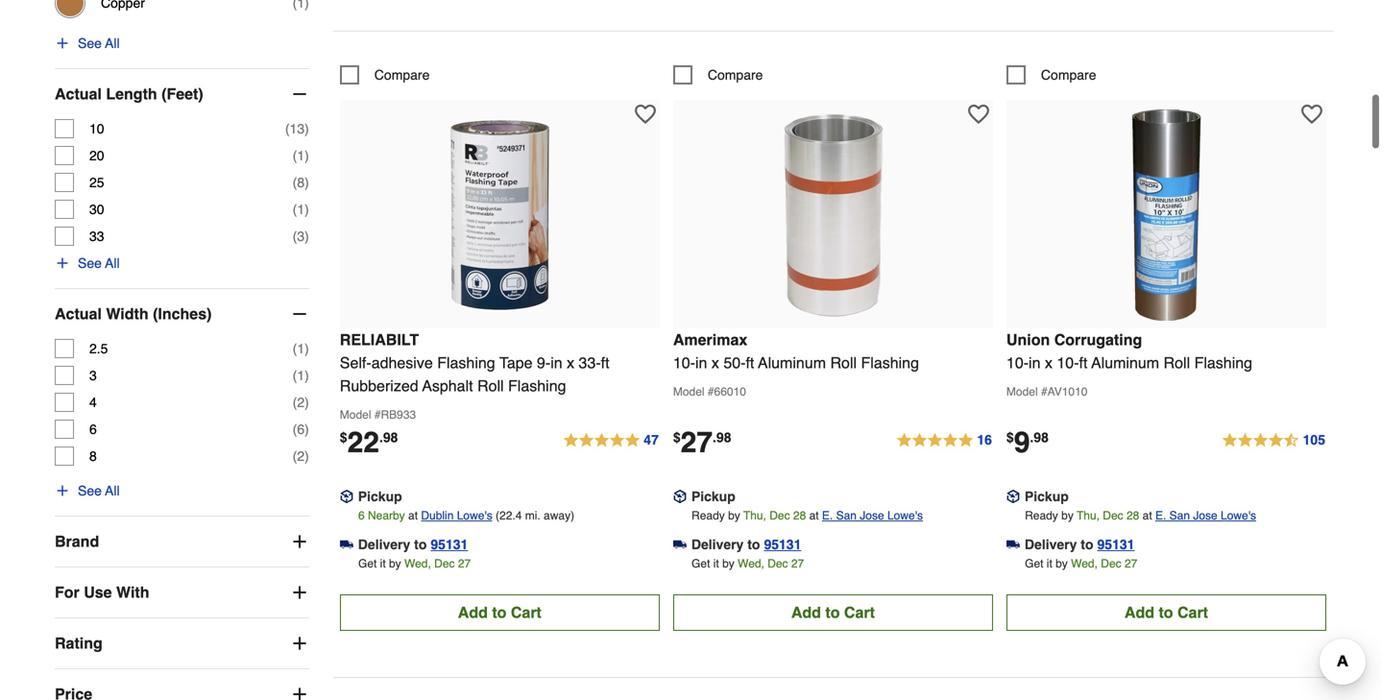 Task type: locate. For each thing, give the bounding box(es) containing it.
truck filled image
[[340, 538, 353, 552], [673, 538, 687, 552], [1007, 538, 1020, 552]]

0 horizontal spatial 95131 button
[[431, 535, 468, 554]]

( 6 )
[[293, 422, 309, 437]]

aluminum inside union corrugating 10-in x 10-ft aluminum roll flashing
[[1092, 354, 1160, 372]]

2 down '( 6 )'
[[297, 449, 305, 464]]

1 in from the left
[[551, 354, 563, 372]]

aluminum down corrugating
[[1092, 354, 1160, 372]]

truck filled image for ready by's pickup icon
[[673, 538, 687, 552]]

model # 66010
[[673, 385, 747, 399]]

flashing up asphalt
[[437, 354, 496, 372]]

3 delivery to 95131 from the left
[[1025, 537, 1135, 552]]

0 horizontal spatial get
[[358, 557, 377, 571]]

away)
[[544, 509, 575, 523]]

wed, for second 95131 button from the right
[[738, 557, 765, 571]]

get it by wed, dec 27 for second 95131 button from the right
[[692, 557, 805, 571]]

ready by thu, dec 28 at e. san jose lowe's for e. san jose lowe's button corresponding to second 95131 button from the right
[[692, 509, 923, 523]]

1 horizontal spatial delivery to 95131
[[692, 537, 802, 552]]

2 up '( 6 )'
[[297, 395, 305, 410]]

0 horizontal spatial add to cart button
[[340, 595, 660, 631]]

amerimax 10-in x 50-ft aluminum roll flashing image
[[728, 109, 939, 321]]

1 horizontal spatial heart outline image
[[1302, 104, 1323, 125]]

ready by thu, dec 28 at e. san jose lowe's for e. san jose lowe's button corresponding to 1st 95131 button from the right
[[1025, 509, 1257, 523]]

3 x from the left
[[1045, 354, 1053, 372]]

lowe's left (22.4
[[457, 509, 493, 523]]

0 horizontal spatial 10-
[[673, 354, 696, 372]]

3 .98 from the left
[[1031, 430, 1049, 445]]

1 san from the left
[[837, 509, 857, 523]]

1 up ( 8 )
[[297, 148, 305, 163]]

1 compare from the left
[[375, 67, 430, 83]]

model left av1010 on the right
[[1007, 385, 1038, 399]]

1 vertical spatial plus image
[[290, 634, 309, 654]]

1 for 2.5
[[297, 341, 305, 357]]

roll
[[831, 354, 857, 372], [1164, 354, 1191, 372], [478, 377, 504, 395]]

( for 2.5
[[293, 341, 297, 357]]

2 horizontal spatial model
[[1007, 385, 1038, 399]]

add to cart button
[[340, 595, 660, 631], [673, 595, 994, 631], [1007, 595, 1327, 631]]

4 ) from the top
[[305, 202, 309, 217]]

1 horizontal spatial cart
[[845, 604, 875, 622]]

all
[[105, 36, 120, 51], [105, 256, 120, 271], [105, 483, 120, 499]]

10- up av1010 on the right
[[1057, 354, 1080, 372]]

3 see from the top
[[78, 483, 102, 499]]

33
[[89, 229, 104, 244]]

2 vertical spatial see all
[[78, 483, 120, 499]]

compare inside the 3499740 element
[[1042, 67, 1097, 83]]

pickup right pickup image
[[1025, 489, 1069, 504]]

delivery to 95131 for second 95131 button from the right
[[692, 537, 802, 552]]

0 horizontal spatial in
[[551, 354, 563, 372]]

2 horizontal spatial 6
[[358, 509, 365, 523]]

2 truck filled image from the left
[[673, 538, 687, 552]]

actual width (inches)
[[55, 305, 212, 323]]

minus image down ( 3 )
[[290, 305, 309, 324]]

see up actual length (feet)
[[78, 36, 102, 51]]

compare inside '3010399' element
[[708, 67, 763, 83]]

1 vertical spatial ( 2 )
[[293, 449, 309, 464]]

aluminum right 50-
[[759, 354, 826, 372]]

1 up '( 6 )'
[[297, 368, 305, 384]]

2 see all button from the top
[[55, 254, 120, 273]]

2 thu, from the left
[[1077, 509, 1100, 523]]

av1010
[[1048, 385, 1088, 399]]

in
[[551, 354, 563, 372], [696, 354, 708, 372], [1029, 354, 1041, 372]]

1 horizontal spatial 5 stars image
[[896, 429, 994, 453]]

amerimax
[[673, 331, 748, 349]]

2 .98 from the left
[[713, 430, 732, 445]]

heart outline image
[[635, 104, 656, 125]]

1 $ from the left
[[340, 430, 347, 445]]

16 button
[[896, 429, 994, 453]]

0 horizontal spatial delivery
[[358, 537, 411, 552]]

1 horizontal spatial ready by thu, dec 28 at e. san jose lowe's
[[1025, 509, 1257, 523]]

lowe's for ready by's pickup icon
[[888, 509, 923, 523]]

( 1 )
[[293, 148, 309, 163], [293, 202, 309, 217], [293, 341, 309, 357], [293, 368, 309, 384]]

5 stars image left 9
[[896, 429, 994, 453]]

2 get it by wed, dec 27 from the left
[[692, 557, 805, 571]]

1 left self-
[[297, 341, 305, 357]]

flashing down 9- on the left
[[508, 377, 566, 395]]

2 actual from the top
[[55, 305, 102, 323]]

1 2 from the top
[[297, 395, 305, 410]]

wed, for 1st 95131 button from the right
[[1072, 557, 1098, 571]]

1 horizontal spatial get
[[692, 557, 711, 571]]

1 cart from the left
[[511, 604, 542, 622]]

1 ft from the left
[[601, 354, 610, 372]]

2 wed, from the left
[[738, 557, 765, 571]]

0 vertical spatial see all
[[78, 36, 120, 51]]

.98 inside the $ 9 .98
[[1031, 430, 1049, 445]]

4
[[89, 395, 97, 410]]

2 horizontal spatial delivery to 95131
[[1025, 537, 1135, 552]]

5 stars image down 33-
[[562, 429, 660, 453]]

1 vertical spatial 2
[[297, 449, 305, 464]]

minus image inside actual length (feet) button
[[290, 85, 309, 104]]

amerimax 10-in x 50-ft aluminum roll flashing
[[673, 331, 920, 372]]

san for e. san jose lowe's button corresponding to 1st 95131 button from the right
[[1170, 509, 1191, 523]]

flashing inside union corrugating 10-in x 10-ft aluminum roll flashing
[[1195, 354, 1253, 372]]

aluminum
[[759, 354, 826, 372], [1092, 354, 1160, 372]]

1 it from the left
[[380, 557, 386, 571]]

ft right 9- on the left
[[601, 354, 610, 372]]

1 vertical spatial minus image
[[290, 305, 309, 324]]

7 ) from the top
[[305, 368, 309, 384]]

)
[[305, 121, 309, 137], [305, 148, 309, 163], [305, 175, 309, 190], [305, 202, 309, 217], [305, 229, 309, 244], [305, 341, 309, 357], [305, 368, 309, 384], [305, 395, 309, 410], [305, 422, 309, 437], [305, 449, 309, 464]]

3 wed, from the left
[[1072, 557, 1098, 571]]

( 1 ) up '( 6 )'
[[293, 368, 309, 384]]

2 x from the left
[[712, 354, 720, 372]]

1 horizontal spatial it
[[714, 557, 720, 571]]

3 up 4
[[89, 368, 97, 384]]

1 get from the left
[[358, 557, 377, 571]]

lowe's down 16 button
[[888, 509, 923, 523]]

plus image inside for use with button
[[290, 583, 309, 603]]

$ inside $ 27 .98
[[673, 430, 681, 445]]

( for 10
[[285, 121, 290, 137]]

4 1 from the top
[[297, 368, 305, 384]]

pickup down $ 27 .98
[[692, 489, 736, 504]]

( for 25
[[293, 175, 297, 190]]

ready down $ 27 .98
[[692, 509, 725, 523]]

get
[[358, 557, 377, 571], [692, 557, 711, 571], [1025, 557, 1044, 571]]

roll inside amerimax 10-in x 50-ft aluminum roll flashing
[[831, 354, 857, 372]]

27
[[681, 426, 713, 459], [458, 557, 471, 571], [792, 557, 805, 571], [1125, 557, 1138, 571]]

mi.
[[525, 509, 541, 523]]

3 1 from the top
[[297, 341, 305, 357]]

1 vertical spatial all
[[105, 256, 120, 271]]

heart outline image
[[968, 104, 990, 125], [1302, 104, 1323, 125]]

compare inside 5013950525 element
[[375, 67, 430, 83]]

see all
[[78, 36, 120, 51], [78, 256, 120, 271], [78, 483, 120, 499]]

1 horizontal spatial add
[[792, 604, 822, 622]]

2 delivery from the left
[[692, 537, 744, 552]]

( 1 ) for 20
[[293, 148, 309, 163]]

1 delivery to 95131 from the left
[[358, 537, 468, 552]]

2 e. san jose lowe's button from the left
[[1156, 506, 1257, 526]]

1 horizontal spatial pickup image
[[673, 490, 687, 504]]

at
[[408, 509, 418, 523], [810, 509, 819, 523], [1143, 509, 1153, 523]]

rating button
[[55, 619, 309, 669]]

e. san jose lowe's button
[[823, 506, 923, 526], [1156, 506, 1257, 526]]

5 stars image containing 16
[[896, 429, 994, 453]]

1 vertical spatial see all
[[78, 256, 120, 271]]

self-
[[340, 354, 372, 372]]

model left 66010
[[673, 385, 705, 399]]

2 cart from the left
[[845, 604, 875, 622]]

( 1 ) up ( 8 )
[[293, 148, 309, 163]]

$ 9 .98
[[1007, 426, 1049, 459]]

all up width
[[105, 256, 120, 271]]

all up actual length (feet)
[[105, 36, 120, 51]]

2 1 from the top
[[297, 202, 305, 217]]

to
[[414, 537, 427, 552], [748, 537, 761, 552], [1081, 537, 1094, 552], [492, 604, 507, 622], [826, 604, 840, 622], [1159, 604, 1174, 622]]

1 see all button from the top
[[55, 34, 120, 53]]

plus image
[[290, 532, 309, 552], [290, 634, 309, 654], [290, 685, 309, 701]]

in down amerimax
[[696, 354, 708, 372]]

5 ) from the top
[[305, 229, 309, 244]]

1 minus image from the top
[[290, 85, 309, 104]]

3 95131 from the left
[[1098, 537, 1135, 552]]

0 horizontal spatial #
[[375, 408, 381, 422]]

8
[[297, 175, 305, 190], [89, 449, 97, 464]]

union corrugating 10-in x 10-ft aluminum roll flashing image
[[1061, 109, 1273, 321]]

1 aluminum from the left
[[759, 354, 826, 372]]

1 horizontal spatial roll
[[831, 354, 857, 372]]

2 ready from the left
[[1025, 509, 1059, 523]]

( 1 ) up ( 3 )
[[293, 202, 309, 217]]

1 5 stars image from the left
[[562, 429, 660, 453]]

.98 down 66010
[[713, 430, 732, 445]]

3 delivery from the left
[[1025, 537, 1078, 552]]

all for width
[[105, 483, 120, 499]]

e. san jose lowe's button for second 95131 button from the right
[[823, 506, 923, 526]]

2 horizontal spatial ft
[[1080, 354, 1088, 372]]

union corrugating 10-in x 10-ft aluminum roll flashing
[[1007, 331, 1253, 372]]

all up brand "button"
[[105, 483, 120, 499]]

ft
[[601, 354, 610, 372], [746, 354, 755, 372], [1080, 354, 1088, 372]]

1 truck filled image from the left
[[340, 538, 353, 552]]

2 ( 2 ) from the top
[[293, 449, 309, 464]]

san
[[837, 509, 857, 523], [1170, 509, 1191, 523]]

see all for length
[[78, 256, 120, 271]]

plus image for see all button for width
[[55, 483, 70, 499]]

3 compare from the left
[[1042, 67, 1097, 83]]

e.
[[823, 509, 833, 523], [1156, 509, 1167, 523]]

1 horizontal spatial $
[[673, 430, 681, 445]]

x inside union corrugating 10-in x 10-ft aluminum roll flashing
[[1045, 354, 1053, 372]]

1 vertical spatial see
[[78, 256, 102, 271]]

0 horizontal spatial jose
[[860, 509, 885, 523]]

ready down actual price $9.98 element
[[1025, 509, 1059, 523]]

# up the $ 9 .98
[[1042, 385, 1048, 399]]

0 horizontal spatial san
[[837, 509, 857, 523]]

see all down 33
[[78, 256, 120, 271]]

$ down model # rb933
[[340, 430, 347, 445]]

pickup
[[358, 489, 402, 504], [692, 489, 736, 504], [1025, 489, 1069, 504]]

by
[[728, 509, 741, 523], [1062, 509, 1074, 523], [389, 557, 401, 571], [723, 557, 735, 571], [1056, 557, 1068, 571]]

1 e. from the left
[[823, 509, 833, 523]]

see all for width
[[78, 483, 120, 499]]

2 horizontal spatial it
[[1047, 557, 1053, 571]]

2 horizontal spatial $
[[1007, 430, 1014, 445]]

1 up ( 3 )
[[297, 202, 305, 217]]

1 horizontal spatial ready
[[1025, 509, 1059, 523]]

0 horizontal spatial add
[[458, 604, 488, 622]]

13
[[290, 121, 305, 137]]

1 horizontal spatial ft
[[746, 354, 755, 372]]

2 horizontal spatial .98
[[1031, 430, 1049, 445]]

1 horizontal spatial compare
[[708, 67, 763, 83]]

8 up ( 3 )
[[297, 175, 305, 190]]

0 horizontal spatial aluminum
[[759, 354, 826, 372]]

0 vertical spatial see all button
[[55, 34, 120, 53]]

2 all from the top
[[105, 256, 120, 271]]

in inside amerimax 10-in x 50-ft aluminum roll flashing
[[696, 354, 708, 372]]

0 horizontal spatial $
[[340, 430, 347, 445]]

flashing up 105 button
[[1195, 354, 1253, 372]]

actual
[[55, 85, 102, 103], [55, 305, 102, 323]]

model
[[673, 385, 705, 399], [1007, 385, 1038, 399], [340, 408, 371, 422]]

1 horizontal spatial e.
[[1156, 509, 1167, 523]]

2 horizontal spatial add to cart
[[1125, 604, 1209, 622]]

2 minus image from the top
[[290, 305, 309, 324]]

1 .98 from the left
[[380, 430, 398, 445]]

0 vertical spatial see
[[78, 36, 102, 51]]

2 horizontal spatial x
[[1045, 354, 1053, 372]]

( for 33
[[293, 229, 297, 244]]

model up 22
[[340, 408, 371, 422]]

0 vertical spatial plus image
[[290, 532, 309, 552]]

flashing
[[437, 354, 496, 372], [862, 354, 920, 372], [1195, 354, 1253, 372], [508, 377, 566, 395]]

.98 down rb933
[[380, 430, 398, 445]]

0 horizontal spatial pickup
[[358, 489, 402, 504]]

corrugating
[[1055, 331, 1143, 349]]

2 horizontal spatial get
[[1025, 557, 1044, 571]]

ft down corrugating
[[1080, 354, 1088, 372]]

$ inside $ 22 .98
[[340, 430, 347, 445]]

0 horizontal spatial 6
[[89, 422, 97, 437]]

#
[[708, 385, 715, 399], [1042, 385, 1048, 399], [375, 408, 381, 422]]

1 horizontal spatial 3
[[297, 229, 305, 244]]

rubberized
[[340, 377, 419, 395]]

0 horizontal spatial ft
[[601, 354, 610, 372]]

1 thu, from the left
[[744, 509, 767, 523]]

ft up 66010
[[746, 354, 755, 372]]

2 $ from the left
[[673, 430, 681, 445]]

see all button up brand
[[55, 482, 120, 501]]

2 san from the left
[[1170, 509, 1191, 523]]

see up brand
[[78, 483, 102, 499]]

28
[[794, 509, 806, 523], [1127, 509, 1140, 523]]

lowe's
[[457, 509, 493, 523], [888, 509, 923, 523], [1221, 509, 1257, 523]]

add
[[458, 604, 488, 622], [792, 604, 822, 622], [1125, 604, 1155, 622]]

6 left 22
[[297, 422, 305, 437]]

3 at from the left
[[1143, 509, 1153, 523]]

0 horizontal spatial 3
[[89, 368, 97, 384]]

.98 inside $ 22 .98
[[380, 430, 398, 445]]

0 horizontal spatial model
[[340, 408, 371, 422]]

3 $ from the left
[[1007, 430, 1014, 445]]

plus image for third see all button from the bottom of the page
[[55, 36, 70, 51]]

3 down ( 8 )
[[297, 229, 305, 244]]

see all up actual length (feet)
[[78, 36, 120, 51]]

50-
[[724, 354, 746, 372]]

pickup image for 6 nearby
[[340, 490, 353, 504]]

1 horizontal spatial aluminum
[[1092, 354, 1160, 372]]

1 horizontal spatial e. san jose lowe's button
[[1156, 506, 1257, 526]]

2 horizontal spatial cart
[[1178, 604, 1209, 622]]

0 horizontal spatial it
[[380, 557, 386, 571]]

minus image up 13 on the left top of the page
[[290, 85, 309, 104]]

0 vertical spatial 2
[[297, 395, 305, 410]]

1 vertical spatial 3
[[89, 368, 97, 384]]

2 it from the left
[[714, 557, 720, 571]]

0 vertical spatial actual
[[55, 85, 102, 103]]

10- inside amerimax 10-in x 50-ft aluminum roll flashing
[[673, 354, 696, 372]]

$ for 9
[[1007, 430, 1014, 445]]

0 horizontal spatial .98
[[380, 430, 398, 445]]

flashing up 16 button
[[862, 354, 920, 372]]

( 3 )
[[293, 229, 309, 244]]

.98 for 9
[[1031, 430, 1049, 445]]

0 vertical spatial 3
[[297, 229, 305, 244]]

5 stars image
[[562, 429, 660, 453], [896, 429, 994, 453]]

.98 down model # av1010
[[1031, 430, 1049, 445]]

2 horizontal spatial wed,
[[1072, 557, 1098, 571]]

# for 10-
[[1042, 385, 1048, 399]]

add to cart
[[458, 604, 542, 622], [792, 604, 875, 622], [1125, 604, 1209, 622]]

1 see all from the top
[[78, 36, 120, 51]]

2 horizontal spatial compare
[[1042, 67, 1097, 83]]

0 horizontal spatial delivery to 95131
[[358, 537, 468, 552]]

10- down the union
[[1007, 354, 1029, 372]]

0 horizontal spatial ready
[[692, 509, 725, 523]]

1 delivery from the left
[[358, 537, 411, 552]]

2.5
[[89, 341, 108, 357]]

1 e. san jose lowe's button from the left
[[823, 506, 923, 526]]

lowe's down 105 button
[[1221, 509, 1257, 523]]

2 aluminum from the left
[[1092, 354, 1160, 372]]

0 horizontal spatial pickup image
[[340, 490, 353, 504]]

0 horizontal spatial e. san jose lowe's button
[[823, 506, 923, 526]]

model for self-adhesive flashing tape 9-in x 33-ft rubberized asphalt roll flashing
[[340, 408, 371, 422]]

3 all from the top
[[105, 483, 120, 499]]

2 vertical spatial plus image
[[290, 685, 309, 701]]

1 horizontal spatial add to cart
[[792, 604, 875, 622]]

3 get from the left
[[1025, 557, 1044, 571]]

$ right 16
[[1007, 430, 1014, 445]]

1 for 20
[[297, 148, 305, 163]]

( 13 )
[[285, 121, 309, 137]]

1 horizontal spatial get it by wed, dec 27
[[692, 557, 805, 571]]

minus image inside actual width (inches) button
[[290, 305, 309, 324]]

20
[[89, 148, 104, 163]]

actual for actual length (feet)
[[55, 85, 102, 103]]

2 compare from the left
[[708, 67, 763, 83]]

see all up brand
[[78, 483, 120, 499]]

( for 8
[[293, 449, 297, 464]]

plus image inside rating button
[[290, 634, 309, 654]]

0 horizontal spatial truck filled image
[[340, 538, 353, 552]]

0 horizontal spatial x
[[567, 354, 575, 372]]

see down 33
[[78, 256, 102, 271]]

pickup image
[[340, 490, 353, 504], [673, 490, 687, 504]]

1 ( 2 ) from the top
[[293, 395, 309, 410]]

2
[[297, 395, 305, 410], [297, 449, 305, 464]]

get it by wed, dec 27
[[358, 557, 471, 571], [692, 557, 805, 571], [1025, 557, 1138, 571]]

6 left nearby
[[358, 509, 365, 523]]

3 cart from the left
[[1178, 604, 1209, 622]]

6 for 6
[[89, 422, 97, 437]]

2 horizontal spatial add
[[1125, 604, 1155, 622]]

4 ( 1 ) from the top
[[293, 368, 309, 384]]

2 10- from the left
[[1007, 354, 1029, 372]]

( 1 ) left self-
[[293, 341, 309, 357]]

1 10- from the left
[[673, 354, 696, 372]]

for
[[55, 584, 80, 602]]

tape
[[500, 354, 533, 372]]

jose
[[860, 509, 885, 523], [1194, 509, 1218, 523]]

minus image
[[290, 85, 309, 104], [290, 305, 309, 324]]

8 down 4
[[89, 449, 97, 464]]

5 stars image containing 47
[[562, 429, 660, 453]]

compare for '3010399' element
[[708, 67, 763, 83]]

( 1 ) for 2.5
[[293, 341, 309, 357]]

$ for 22
[[340, 430, 347, 445]]

( for 3
[[293, 368, 297, 384]]

x up model # av1010
[[1045, 354, 1053, 372]]

10- down amerimax
[[673, 354, 696, 372]]

1 pickup image from the left
[[340, 490, 353, 504]]

2 horizontal spatial add to cart button
[[1007, 595, 1327, 631]]

# up $ 27 .98
[[708, 385, 715, 399]]

1 ready from the left
[[692, 509, 725, 523]]

1 horizontal spatial san
[[1170, 509, 1191, 523]]

pickup image down 22
[[340, 490, 353, 504]]

1 x from the left
[[567, 354, 575, 372]]

6 down 4
[[89, 422, 97, 437]]

for use with
[[55, 584, 149, 602]]

plus image inside brand "button"
[[290, 532, 309, 552]]

pickup image down $ 27 .98
[[673, 490, 687, 504]]

$ right "47"
[[673, 430, 681, 445]]

( 2 ) for 4
[[293, 395, 309, 410]]

see for width
[[78, 483, 102, 499]]

1 all from the top
[[105, 36, 120, 51]]

3 see all button from the top
[[55, 482, 120, 501]]

2 at from the left
[[810, 509, 819, 523]]

ready for pickup image
[[1025, 509, 1059, 523]]

1 horizontal spatial add to cart button
[[673, 595, 994, 631]]

1 see from the top
[[78, 36, 102, 51]]

1 horizontal spatial .98
[[713, 430, 732, 445]]

1 horizontal spatial 10-
[[1007, 354, 1029, 372]]

$
[[340, 430, 347, 445], [673, 430, 681, 445], [1007, 430, 1014, 445]]

3 lowe's from the left
[[1221, 509, 1257, 523]]

x left 33-
[[567, 354, 575, 372]]

$ inside the $ 9 .98
[[1007, 430, 1014, 445]]

2 for 4
[[297, 395, 305, 410]]

1 1 from the top
[[297, 148, 305, 163]]

1 horizontal spatial x
[[712, 354, 720, 372]]

thu,
[[744, 509, 767, 523], [1077, 509, 1100, 523]]

(22.4
[[496, 509, 522, 523]]

thu, for second 95131 button from the right
[[744, 509, 767, 523]]

2 horizontal spatial 95131
[[1098, 537, 1135, 552]]

pickup image for ready by
[[673, 490, 687, 504]]

6
[[89, 422, 97, 437], [297, 422, 305, 437], [358, 509, 365, 523]]

2 delivery to 95131 from the left
[[692, 537, 802, 552]]

10-
[[673, 354, 696, 372], [1007, 354, 1029, 372], [1057, 354, 1080, 372]]

.98 inside $ 27 .98
[[713, 430, 732, 445]]

plus image
[[55, 36, 70, 51], [55, 256, 70, 271], [55, 483, 70, 499], [290, 583, 309, 603]]

2 horizontal spatial 95131 button
[[1098, 535, 1135, 554]]

1 horizontal spatial lowe's
[[888, 509, 923, 523]]

1 vertical spatial 8
[[89, 449, 97, 464]]

( 2 ) up '( 6 )'
[[293, 395, 309, 410]]

x
[[567, 354, 575, 372], [712, 354, 720, 372], [1045, 354, 1053, 372]]

see
[[78, 36, 102, 51], [78, 256, 102, 271], [78, 483, 102, 499]]

.98 for 22
[[380, 430, 398, 445]]

see for length
[[78, 256, 102, 271]]

san for e. san jose lowe's button corresponding to second 95131 button from the right
[[837, 509, 857, 523]]

actual up 2.5
[[55, 305, 102, 323]]

2 horizontal spatial in
[[1029, 354, 1041, 372]]

.98 for 27
[[713, 430, 732, 445]]

2 ft from the left
[[746, 354, 755, 372]]

95131
[[431, 537, 468, 552], [764, 537, 802, 552], [1098, 537, 1135, 552]]

model for 10-in x 10-ft aluminum roll flashing
[[1007, 385, 1038, 399]]

1 lowe's from the left
[[457, 509, 493, 523]]

see all button down 33
[[55, 254, 120, 273]]

0 vertical spatial minus image
[[290, 85, 309, 104]]

# up actual price $22.98 element
[[375, 408, 381, 422]]

dec for second 95131 button from the right
[[768, 557, 789, 571]]

delivery
[[358, 537, 411, 552], [692, 537, 744, 552], [1025, 537, 1078, 552]]

3 truck filled image from the left
[[1007, 538, 1020, 552]]

( 2 ) for 8
[[293, 449, 309, 464]]

( 2 ) down '( 6 )'
[[293, 449, 309, 464]]

delivery to 95131
[[358, 537, 468, 552], [692, 537, 802, 552], [1025, 537, 1135, 552]]

1 horizontal spatial jose
[[1194, 509, 1218, 523]]

3 it from the left
[[1047, 557, 1053, 571]]

95131 button
[[431, 535, 468, 554], [764, 535, 802, 554], [1098, 535, 1135, 554]]

1 horizontal spatial 8
[[297, 175, 305, 190]]

2 pickup from the left
[[692, 489, 736, 504]]

asphalt
[[422, 377, 473, 395]]

.98
[[380, 430, 398, 445], [713, 430, 732, 445], [1031, 430, 1049, 445]]

dublin
[[421, 509, 454, 523]]

actual price $27.98 element
[[673, 426, 732, 459]]

2 pickup image from the left
[[673, 490, 687, 504]]

0 vertical spatial all
[[105, 36, 120, 51]]

ready by thu, dec 28 at e. san jose lowe's
[[692, 509, 923, 523], [1025, 509, 1257, 523]]

0 horizontal spatial heart outline image
[[968, 104, 990, 125]]

2 horizontal spatial roll
[[1164, 354, 1191, 372]]

2 jose from the left
[[1194, 509, 1218, 523]]

pickup up nearby
[[358, 489, 402, 504]]

actual up 10
[[55, 85, 102, 103]]

(inches)
[[153, 305, 212, 323]]

compare
[[375, 67, 430, 83], [708, 67, 763, 83], [1042, 67, 1097, 83]]

x left 50-
[[712, 354, 720, 372]]

2 see from the top
[[78, 256, 102, 271]]

1 horizontal spatial 28
[[1127, 509, 1140, 523]]

5 stars image for 22
[[562, 429, 660, 453]]

2 horizontal spatial #
[[1042, 385, 1048, 399]]

jose for e. san jose lowe's button corresponding to second 95131 button from the right
[[860, 509, 885, 523]]

1 vertical spatial actual
[[55, 305, 102, 323]]

adhesive
[[372, 354, 433, 372]]

0 horizontal spatial 8
[[89, 449, 97, 464]]

see all button up actual length (feet)
[[55, 34, 120, 53]]

6 nearby at dublin lowe's (22.4 mi. away)
[[358, 509, 575, 523]]

actual length (feet)
[[55, 85, 203, 103]]

3 10- from the left
[[1057, 354, 1080, 372]]

3 see all from the top
[[78, 483, 120, 499]]

2 for 8
[[297, 449, 305, 464]]

wed, for 3rd 95131 button from right
[[405, 557, 431, 571]]

in down the union
[[1029, 354, 1041, 372]]

0 horizontal spatial 95131
[[431, 537, 468, 552]]

in left 33-
[[551, 354, 563, 372]]

1 plus image from the top
[[290, 532, 309, 552]]

0 horizontal spatial thu,
[[744, 509, 767, 523]]

dec
[[770, 509, 790, 523], [1103, 509, 1124, 523], [434, 557, 455, 571], [768, 557, 789, 571], [1102, 557, 1122, 571]]

1 ) from the top
[[305, 121, 309, 137]]



Task type: describe. For each thing, give the bounding box(es) containing it.
rb933
[[381, 408, 416, 422]]

) for 33
[[305, 229, 309, 244]]

2 heart outline image from the left
[[1302, 104, 1323, 125]]

e. for e. san jose lowe's button corresponding to 1st 95131 button from the right
[[1156, 509, 1167, 523]]

jose for e. san jose lowe's button corresponding to 1st 95131 button from the right
[[1194, 509, 1218, 523]]

width
[[106, 305, 149, 323]]

( 1 ) for 30
[[293, 202, 309, 217]]

47 button
[[562, 429, 660, 453]]

# for adhesive
[[375, 408, 381, 422]]

compare for the 3499740 element
[[1042, 67, 1097, 83]]

# for in
[[708, 385, 715, 399]]

1 add to cart from the left
[[458, 604, 542, 622]]

3499740 element
[[1007, 65, 1097, 84]]

1 add to cart button from the left
[[340, 595, 660, 631]]

it for second 95131 button from the right
[[714, 557, 720, 571]]

105 button
[[1222, 429, 1327, 453]]

cart for first add to cart button from the right
[[1178, 604, 1209, 622]]

6 for 6 nearby at dublin lowe's (22.4 mi. away)
[[358, 509, 365, 523]]

1 add from the left
[[458, 604, 488, 622]]

roll inside union corrugating 10-in x 10-ft aluminum roll flashing
[[1164, 354, 1191, 372]]

( for 20
[[293, 148, 297, 163]]

1 pickup from the left
[[358, 489, 402, 504]]

) for 4
[[305, 395, 309, 410]]

ft inside union corrugating 10-in x 10-ft aluminum roll flashing
[[1080, 354, 1088, 372]]

) for 2.5
[[305, 341, 309, 357]]

in inside union corrugating 10-in x 10-ft aluminum roll flashing
[[1029, 354, 1041, 372]]

1 at from the left
[[408, 509, 418, 523]]

1 28 from the left
[[794, 509, 806, 523]]

) for 30
[[305, 202, 309, 217]]

2 95131 button from the left
[[764, 535, 802, 554]]

( for 6
[[293, 422, 297, 437]]

lowe's for pickup image
[[1221, 509, 1257, 523]]

) for 3
[[305, 368, 309, 384]]

compare for 5013950525 element
[[375, 67, 430, 83]]

5 stars image for 27
[[896, 429, 994, 453]]

reliabilt self-adhesive flashing tape 9-in x 33-ft rubberized asphalt roll flashing
[[340, 331, 610, 395]]

cart for 3rd add to cart button from the right
[[511, 604, 542, 622]]

delivery for 1st 95131 button from the right
[[1025, 537, 1078, 552]]

1 95131 button from the left
[[431, 535, 468, 554]]

$ 27 .98
[[673, 426, 732, 459]]

) for 8
[[305, 449, 309, 464]]

2 add from the left
[[792, 604, 822, 622]]

66010
[[715, 385, 747, 399]]

union
[[1007, 331, 1051, 349]]

rating
[[55, 635, 103, 653]]

( for 4
[[293, 395, 297, 410]]

0 vertical spatial 8
[[297, 175, 305, 190]]

aluminum inside amerimax 10-in x 50-ft aluminum roll flashing
[[759, 354, 826, 372]]

truck filled image for pickup icon corresponding to 6 nearby
[[340, 538, 353, 552]]

flashing inside amerimax 10-in x 50-ft aluminum roll flashing
[[862, 354, 920, 372]]

plus image for brand
[[290, 532, 309, 552]]

delivery for 3rd 95131 button from right
[[358, 537, 411, 552]]

it for 3rd 95131 button from right
[[380, 557, 386, 571]]

e. for e. san jose lowe's button corresponding to second 95131 button from the right
[[823, 509, 833, 523]]

) for 20
[[305, 148, 309, 163]]

get for truck filled image associated with pickup icon corresponding to 6 nearby
[[358, 557, 377, 571]]

thu, for 1st 95131 button from the right
[[1077, 509, 1100, 523]]

3 pickup from the left
[[1025, 489, 1069, 504]]

105
[[1304, 432, 1326, 448]]

( for 30
[[293, 202, 297, 217]]

for use with button
[[55, 568, 309, 618]]

roll inside reliabilt self-adhesive flashing tape 9-in x 33-ft rubberized asphalt roll flashing
[[478, 377, 504, 395]]

dublin lowe's button
[[421, 506, 493, 526]]

get for truck filled image for ready by's pickup icon
[[692, 557, 711, 571]]

x inside amerimax 10-in x 50-ft aluminum roll flashing
[[712, 354, 720, 372]]

ready for ready by's pickup icon
[[692, 509, 725, 523]]

reliabilt
[[340, 331, 419, 349]]

delivery for second 95131 button from the right
[[692, 537, 744, 552]]

47
[[644, 432, 659, 448]]

see all button for length
[[55, 254, 120, 273]]

1 for 30
[[297, 202, 305, 217]]

( 1 ) for 3
[[293, 368, 309, 384]]

model for 10-in x 50-ft aluminum roll flashing
[[673, 385, 705, 399]]

3 add to cart button from the left
[[1007, 595, 1327, 631]]

brand
[[55, 533, 99, 551]]

actual width (inches) button
[[55, 289, 309, 339]]

at for ready by's pickup icon
[[810, 509, 819, 523]]

actual for actual width (inches)
[[55, 305, 102, 323]]

) for 10
[[305, 121, 309, 137]]

1 for 3
[[297, 368, 305, 384]]

10
[[89, 121, 104, 137]]

2 add to cart button from the left
[[673, 595, 994, 631]]

truck filled image for pickup image
[[1007, 538, 1020, 552]]

4.5 stars image
[[1222, 429, 1327, 453]]

actual price $9.98 element
[[1007, 426, 1049, 459]]

2 add to cart from the left
[[792, 604, 875, 622]]

minus image for (inches)
[[290, 305, 309, 324]]

1 horizontal spatial 6
[[297, 422, 305, 437]]

3 add to cart from the left
[[1125, 604, 1209, 622]]

actual price $22.98 element
[[340, 426, 398, 459]]

1 heart outline image from the left
[[968, 104, 990, 125]]

22
[[347, 426, 380, 459]]

30
[[89, 202, 104, 217]]

3 add from the left
[[1125, 604, 1155, 622]]

at for pickup image
[[1143, 509, 1153, 523]]

get for truck filled image corresponding to pickup image
[[1025, 557, 1044, 571]]

3010399 element
[[673, 65, 763, 84]]

delivery to 95131 for 3rd 95131 button from right
[[358, 537, 468, 552]]

get it by wed, dec 27 for 3rd 95131 button from right
[[358, 557, 471, 571]]

nearby
[[368, 509, 405, 523]]

9-
[[537, 354, 551, 372]]

ft inside amerimax 10-in x 50-ft aluminum roll flashing
[[746, 354, 755, 372]]

delivery to 95131 for 1st 95131 button from the right
[[1025, 537, 1135, 552]]

cart for second add to cart button
[[845, 604, 875, 622]]

plus image for rating
[[290, 634, 309, 654]]

actual length (feet) button
[[55, 69, 309, 119]]

model # av1010
[[1007, 385, 1088, 399]]

use
[[84, 584, 112, 602]]

1 95131 from the left
[[431, 537, 468, 552]]

$ for 27
[[673, 430, 681, 445]]

x inside reliabilt self-adhesive flashing tape 9-in x 33-ft rubberized asphalt roll flashing
[[567, 354, 575, 372]]

minus image for (feet)
[[290, 85, 309, 104]]

e. san jose lowe's button for 1st 95131 button from the right
[[1156, 506, 1257, 526]]

16
[[978, 432, 993, 448]]

3 plus image from the top
[[290, 685, 309, 701]]

model # rb933
[[340, 408, 416, 422]]

9
[[1014, 426, 1031, 459]]

in inside reliabilt self-adhesive flashing tape 9-in x 33-ft rubberized asphalt roll flashing
[[551, 354, 563, 372]]

2 95131 from the left
[[764, 537, 802, 552]]

it for 1st 95131 button from the right
[[1047, 557, 1053, 571]]

(feet)
[[162, 85, 203, 103]]

dec for 3rd 95131 button from right
[[434, 557, 455, 571]]

$ 22 .98
[[340, 426, 398, 459]]

pickup image
[[1007, 490, 1020, 504]]

brand button
[[55, 517, 309, 567]]

length
[[106, 85, 157, 103]]

see all button for width
[[55, 482, 120, 501]]

ft inside reliabilt self-adhesive flashing tape 9-in x 33-ft rubberized asphalt roll flashing
[[601, 354, 610, 372]]

2 28 from the left
[[1127, 509, 1140, 523]]

( 8 )
[[293, 175, 309, 190]]

3 95131 button from the left
[[1098, 535, 1135, 554]]

5013950525 element
[[340, 65, 430, 84]]

reliabilt self-adhesive flashing tape 9-in x 33-ft rubberized asphalt roll flashing image
[[394, 109, 606, 321]]

get it by wed, dec 27 for 1st 95131 button from the right
[[1025, 557, 1138, 571]]

all for length
[[105, 256, 120, 271]]

dec for 1st 95131 button from the right
[[1102, 557, 1122, 571]]

) for 25
[[305, 175, 309, 190]]

with
[[116, 584, 149, 602]]

25
[[89, 175, 104, 190]]

) for 6
[[305, 422, 309, 437]]

33-
[[579, 354, 601, 372]]



Task type: vqa. For each thing, say whether or not it's contained in the screenshot.


